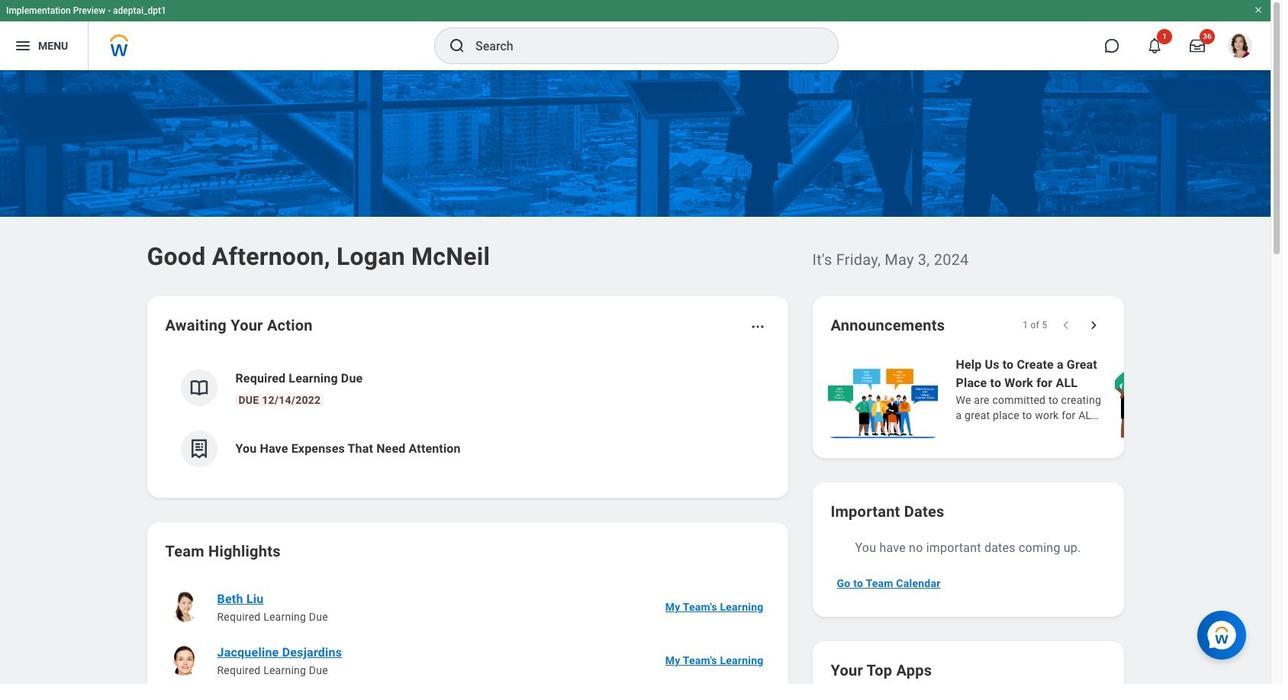 Task type: describe. For each thing, give the bounding box(es) containing it.
inbox large image
[[1190, 38, 1205, 53]]

chevron right small image
[[1086, 318, 1101, 333]]

search image
[[448, 37, 466, 55]]

book open image
[[187, 376, 210, 399]]

dashboard expenses image
[[187, 437, 210, 460]]

justify image
[[14, 37, 32, 55]]



Task type: vqa. For each thing, say whether or not it's contained in the screenshot.
the 'inbox large' image
yes



Task type: locate. For each thing, give the bounding box(es) containing it.
main content
[[0, 70, 1283, 684]]

status
[[1023, 319, 1048, 331]]

list
[[825, 354, 1283, 440], [165, 357, 770, 479], [165, 580, 770, 684]]

profile logan mcneil image
[[1228, 34, 1253, 61]]

Search Workday  search field
[[476, 29, 807, 63]]

related actions image
[[750, 319, 765, 334]]

close environment banner image
[[1254, 5, 1263, 15]]

chevron left small image
[[1058, 318, 1074, 333]]

notifications large image
[[1147, 38, 1163, 53]]

banner
[[0, 0, 1271, 70]]



